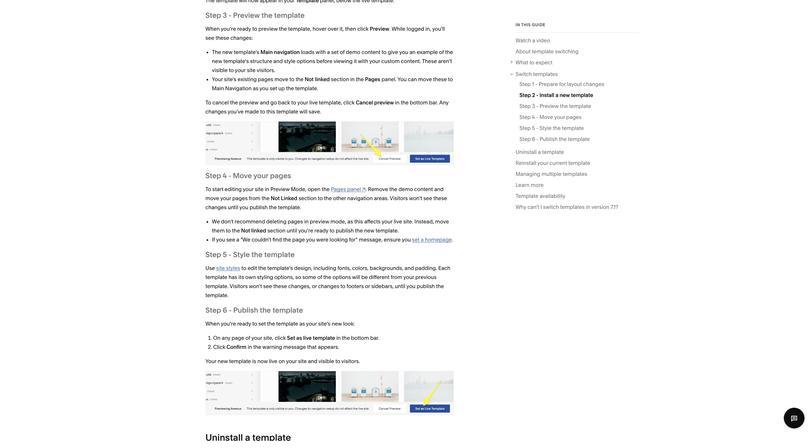 Task type: vqa. For each thing, say whether or not it's contained in the screenshot.
left 'this'
yes



Task type: describe. For each thing, give the bounding box(es) containing it.
save.
[[309, 108, 321, 115]]

- up the site styles link in the bottom left of the page
[[229, 251, 231, 259]]

1 vertical spatial 4
[[223, 172, 227, 180]]

from inside . remove the demo content and move your pages from the
[[249, 195, 260, 202]]

1 vertical spatial step 5 - style the template
[[205, 251, 295, 259]]

1 horizontal spatial step 4 - move your pages
[[520, 114, 582, 120]]

its
[[238, 274, 244, 281]]

1 vertical spatial publish
[[336, 228, 354, 234]]

new inside "link"
[[560, 92, 570, 98]]

when for when you're ready to preview the template, hover over it, then click preview
[[205, 25, 220, 32]]

- up any
[[229, 306, 232, 315]]

in inside 'in the bottom bar. any changes you've made to this template will save.'
[[395, 99, 400, 106]]

1 vertical spatial templates
[[563, 171, 587, 177]]

site's
[[224, 76, 236, 82]]

live inside on any page of your site, click set as live template in the bottom bar. click confirm in the warning message that appears.
[[303, 335, 312, 342]]

availability
[[540, 193, 565, 199]]

you right ensure
[[402, 237, 411, 243]]

pages panel link
[[331, 186, 366, 193]]

has
[[229, 274, 237, 281]]

panel
[[347, 186, 361, 193]]

0 vertical spatial page
[[292, 237, 305, 243]]

install
[[540, 92, 554, 98]]

new inside loads with a set of demo content to give you an example of the new template's structure and style options before viewing it with your custom content. these aren't visible to your site visitors.
[[212, 58, 222, 64]]

of inside on any page of your site, click set as live template in the bottom bar. click confirm in the warning message that appears.
[[246, 335, 250, 342]]

- up changes:
[[229, 11, 231, 20]]

current
[[549, 160, 567, 166]]

uninstall a template link
[[516, 148, 564, 159]]

will inside to edit the template's design, including fonts, colors, backgrounds, and padding. each template has its own styling options, so some of the options will be different from your previous template. visitors won't see these changes, or changes to footers or sidebars, until you publish the template.
[[352, 274, 360, 281]]

reinstall your current template
[[516, 160, 590, 166]]

panel. you can move these to main navigation as you set up the template.
[[212, 76, 453, 92]]

preview down install
[[540, 103, 559, 109]]

the inside loads with a set of demo content to give you an example of the new template's structure and style options before viewing it with your custom content. these aren't visible to your site visitors.
[[445, 49, 453, 55]]

were
[[316, 237, 328, 243]]

see inside section to the other navigation areas. visitors won't see these changes until you publish the template.
[[423, 195, 432, 202]]

in,
[[425, 25, 431, 32]]

message
[[283, 344, 306, 351]]

why
[[516, 204, 526, 210]]

own
[[245, 274, 256, 281]]

existing
[[238, 76, 257, 82]]

logged
[[407, 25, 424, 32]]

1 horizontal spatial step 5 - style the template
[[520, 125, 584, 131]]

fonts,
[[337, 265, 351, 272]]

1 or from the left
[[312, 283, 317, 290]]

a left "we
[[236, 237, 239, 243]]

start
[[212, 186, 223, 193]]

in inside we don't recommend deleting pages in preview mode, as this affects your live site. instead, move them to the
[[304, 219, 309, 225]]

the inside panel. you can move these to main navigation as you set up the template.
[[286, 85, 294, 92]]

your left site's
[[306, 321, 317, 327]]

new up message,
[[364, 228, 374, 234]]

- down step 4 - move your pages link
[[536, 125, 538, 131]]

template. inside section to the other navigation areas. visitors won't see these changes until you publish the template.
[[278, 204, 301, 211]]

click inside on any page of your site, click set as live template in the bottom bar. click confirm in the warning message that appears.
[[275, 335, 286, 342]]

a inside step 2 - install a new template "link"
[[555, 92, 558, 98]]

areas.
[[374, 195, 389, 202]]

what to expect
[[516, 59, 552, 66]]

- up the 'uninstall a template'
[[536, 136, 538, 142]]

changes inside section to the other navigation areas. visitors won't see these changes until you publish the template.
[[205, 204, 227, 211]]

see inside to edit the template's design, including fonts, colors, backgrounds, and padding. each template has its own styling options, so some of the options will be different from your previous template. visitors won't see these changes, or changes to footers or sidebars, until you publish the template.
[[263, 283, 272, 290]]

set_as_live_template.png image
[[205, 372, 454, 416]]

template availability link
[[516, 192, 565, 203]]

warning
[[262, 344, 282, 351]]

preview inside we don't recommend deleting pages in preview mode, as this affects your live site. instead, move them to the
[[310, 219, 329, 225]]

move inside . remove the demo content and move your pages from the
[[205, 195, 219, 202]]

in
[[516, 22, 520, 27]]

your for your new template is now live on your site and visible to visitors.
[[205, 359, 216, 365]]

if
[[212, 237, 215, 243]]

the
[[212, 49, 221, 55]]

and inside to edit the template's design, including fonts, colors, backgrounds, and padding. each template has its own styling options, so some of the options will be different from your previous template. visitors won't see these changes, or changes to footers or sidebars, until you publish the template.
[[405, 265, 414, 272]]

visible inside loads with a set of demo content to give you an example of the new template's structure and style options before viewing it with your custom content. these aren't visible to your site visitors.
[[212, 67, 228, 73]]

0 horizontal spatial step 4 - move your pages
[[205, 172, 291, 180]]

click for template,
[[343, 99, 355, 106]]

. for while
[[389, 25, 391, 32]]

multiple
[[542, 171, 562, 177]]

these
[[422, 58, 437, 64]]

2 vertical spatial templates
[[560, 204, 585, 210]]

see left "we
[[226, 237, 235, 243]]

you
[[398, 76, 407, 82]]

the new template's main navigation
[[212, 49, 300, 55]]

up
[[278, 85, 285, 92]]

1 vertical spatial 6
[[223, 306, 227, 315]]

sidebars,
[[371, 283, 394, 290]]

you're for when you're ready to set the template as your site's new look:
[[221, 321, 236, 327]]

you right if
[[216, 237, 225, 243]]

- inside "link"
[[536, 92, 538, 98]]

live up save.
[[309, 99, 318, 106]]

expect
[[536, 59, 552, 66]]

. for remove
[[366, 186, 367, 193]]

we don't recommend deleting pages in preview mode, as this affects your live site. instead, move them to the
[[212, 219, 449, 234]]

1 vertical spatial visible
[[318, 359, 334, 365]]

1 vertical spatial 3
[[532, 103, 535, 109]]

reinstall
[[516, 160, 536, 166]]

preview up the new template's main navigation
[[258, 25, 278, 32]]

your for your site's existing pages move to the not linked section in the pages
[[212, 76, 223, 82]]

publish inside section to the other navigation areas. visitors won't see these changes until you publish the template.
[[250, 204, 268, 211]]

changes inside 'in the bottom bar. any changes you've made to this template will save.'
[[205, 108, 227, 115]]

a inside watch a video link
[[532, 37, 535, 44]]

move inside panel. you can move these to main navigation as you set up the template.
[[418, 76, 432, 82]]

changes:
[[230, 35, 253, 41]]

bottom inside 'in the bottom bar. any changes you've made to this template will save.'
[[410, 99, 428, 106]]

your up existing
[[235, 67, 246, 73]]

1 horizontal spatial main
[[261, 49, 273, 55]]

navigation for main
[[274, 49, 300, 55]]

new left look:
[[332, 321, 342, 327]]

preview up not linked
[[270, 186, 290, 193]]

look:
[[343, 321, 355, 327]]

styling
[[257, 274, 273, 281]]

navigation
[[225, 85, 252, 92]]

pages down step 3 - preview the template link
[[566, 114, 582, 120]]

each
[[438, 265, 450, 272]]

backgrounds,
[[370, 265, 403, 272]]

cancel_template_preview.png image
[[205, 121, 454, 166]]

navigation for other
[[347, 195, 373, 202]]

click for then
[[357, 25, 369, 32]]

your inside we don't recommend deleting pages in preview mode, as this affects your live site. instead, move them to the
[[382, 219, 392, 225]]

bar. inside 'in the bottom bar. any changes you've made to this template will save.'
[[429, 99, 438, 106]]

example
[[417, 49, 438, 55]]

visitors inside to edit the template's design, including fonts, colors, backgrounds, and padding. each template has its own styling options, so some of the options will be different from your previous template. visitors won't see these changes, or changes to footers or sidebars, until you publish the template.
[[230, 283, 248, 290]]

preview up made
[[239, 99, 259, 106]]

bar. inside on any page of your site, click set as live template in the bottom bar. click confirm in the warning message that appears.
[[370, 335, 379, 342]]

your inside on any page of your site, click set as live template in the bottom bar. click confirm in the warning message that appears.
[[251, 335, 262, 342]]

these inside to edit the template's design, including fonts, colors, backgrounds, and padding. each template has its own styling options, so some of the options will be different from your previous template. visitors won't see these changes, or changes to footers or sidebars, until you publish the template.
[[273, 283, 287, 290]]

0 vertical spatial 5
[[532, 125, 535, 131]]

1 vertical spatial linked
[[251, 228, 266, 234]]

0 horizontal spatial step 3 - preview the template
[[205, 11, 305, 20]]

0 vertical spatial section
[[331, 76, 349, 82]]

you inside loads with a set of demo content to give you an example of the new template's structure and style options before viewing it with your custom content. these aren't visible to your site visitors.
[[399, 49, 408, 55]]

preview up changes:
[[233, 11, 260, 20]]

1 vertical spatial 5
[[223, 251, 227, 259]]

in down it
[[350, 76, 355, 82]]

switch
[[543, 204, 559, 210]]

main inside panel. you can move these to main navigation as you set up the template.
[[212, 85, 224, 92]]

and inside . remove the demo content and move your pages from the
[[434, 186, 444, 193]]

template. inside panel. you can move these to main navigation as you set up the template.
[[295, 85, 318, 92]]

when you're ready to set the template as your site's new look:
[[205, 321, 355, 327]]

see inside . while logged in, you'll see these changes:
[[205, 35, 214, 41]]

why can't i switch templates in version 7.1?
[[516, 204, 618, 210]]

template availability
[[516, 193, 565, 199]]

then
[[345, 25, 356, 32]]

a left homepage
[[421, 237, 424, 243]]

0 horizontal spatial publish
[[233, 306, 258, 315]]

your inside to edit the template's design, including fonts, colors, backgrounds, and padding. each template has its own styling options, so some of the options will be different from your previous template. visitors won't see these changes, or changes to footers or sidebars, until you publish the template.
[[403, 274, 414, 281]]

couldn't
[[252, 237, 271, 243]]

more
[[531, 182, 544, 188]]

your right editing
[[243, 186, 254, 193]]

homepage
[[425, 237, 452, 243]]

move inside step 4 - move your pages link
[[539, 114, 553, 120]]

that
[[307, 344, 317, 351]]

made
[[245, 108, 259, 115]]

your down step 3 - preview the template link
[[554, 114, 565, 120]]

these inside panel. you can move these to main navigation as you set up the template.
[[433, 76, 447, 82]]

1 horizontal spatial template,
[[319, 99, 342, 106]]

1 vertical spatial with
[[358, 58, 368, 64]]

in the bottom bar. any changes you've made to this template will save.
[[205, 99, 449, 115]]

0 vertical spatial step 6 - publish the template
[[520, 136, 590, 142]]

it
[[354, 58, 357, 64]]

move up up
[[274, 76, 288, 82]]

as for you
[[253, 85, 258, 92]]

a inside loads with a set of demo content to give you an example of the new template's structure and style options before viewing it with your custom content. these aren't visible to your site visitors.
[[327, 49, 330, 55]]

your right the 'on'
[[286, 359, 297, 365]]

- up step 5 - style the template link
[[536, 114, 538, 120]]

go
[[270, 99, 277, 106]]

these inside section to the other navigation areas. visitors won't see these changes until you publish the template.
[[433, 195, 447, 202]]

switch templates
[[516, 71, 558, 78]]

to start editing your site in preview mode, open the
[[205, 186, 331, 193]]

of up viewing on the left top
[[340, 49, 345, 55]]

the inside step 3 - preview the template link
[[560, 103, 568, 109]]

open
[[308, 186, 320, 193]]

to edit the template's design, including fonts, colors, backgrounds, and padding. each template has its own styling options, so some of the options will be different from your previous template. visitors won't see these changes, or changes to footers or sidebars, until you publish the template.
[[205, 265, 450, 299]]

a inside uninstall a template link
[[538, 149, 541, 155]]

0 vertical spatial 3
[[223, 11, 227, 20]]

2 horizontal spatial .
[[452, 237, 453, 243]]

visitors inside section to the other navigation areas. visitors won't see these changes until you publish the template.
[[390, 195, 408, 202]]

your inside . remove the demo content and move your pages from the
[[220, 195, 231, 202]]

them
[[212, 228, 225, 234]]

click
[[213, 344, 225, 351]]

to cancel the preview and go back to your live template, click cancel preview
[[205, 99, 394, 106]]

colors,
[[352, 265, 369, 272]]

as for live
[[296, 335, 302, 342]]

of up the aren't
[[439, 49, 444, 55]]

- up step 4 - move your pages link
[[536, 103, 538, 109]]

ready for template
[[237, 321, 251, 327]]

1 vertical spatial step 6 - publish the template
[[205, 306, 303, 315]]

now
[[257, 359, 268, 365]]

watch a video link
[[516, 36, 550, 47]]

options inside loads with a set of demo content to give you an example of the new template's structure and style options before viewing it with your custom content. these aren't visible to your site visitors.
[[297, 58, 315, 64]]

content.
[[401, 58, 421, 64]]

page inside on any page of your site, click set as live template in the bottom bar. click confirm in the warning message that appears.
[[232, 335, 244, 342]]

pages right existing
[[258, 76, 273, 82]]

template inside on any page of your site, click set as live template in the bottom bar. click confirm in the warning message that appears.
[[313, 335, 335, 342]]

your site's existing pages move to the not linked section in the pages
[[212, 76, 380, 82]]

new right the
[[222, 49, 233, 55]]

templates inside dropdown button
[[533, 71, 558, 78]]

uninstall a template
[[516, 149, 564, 155]]

visitors. inside loads with a set of demo content to give you an example of the new template's structure and style options before viewing it with your custom content. these aren't visible to your site visitors.
[[257, 67, 275, 73]]

0 vertical spatial with
[[316, 49, 326, 55]]

you'll
[[432, 25, 445, 32]]

why can't i switch templates in version 7.1? link
[[516, 203, 618, 214]]

0 vertical spatial style
[[540, 125, 552, 131]]

0 vertical spatial 6
[[532, 136, 535, 142]]

guide
[[532, 22, 545, 27]]

so
[[295, 274, 301, 281]]

reinstall your current template link
[[516, 159, 590, 170]]

changes,
[[288, 283, 311, 290]]

0 horizontal spatial pages
[[331, 186, 346, 193]]

when for when you're ready to set the template as your site's new look:
[[205, 321, 220, 327]]

before
[[316, 58, 332, 64]]



Task type: locate. For each thing, give the bounding box(es) containing it.
site inside loads with a set of demo content to give you an example of the new template's structure and style options before viewing it with your custom content. these aren't visible to your site visitors.
[[247, 67, 256, 73]]

1 vertical spatial options
[[333, 274, 351, 281]]

new down the step 1 - prepare for layout changes "link"
[[560, 92, 570, 98]]

0 vertical spatial you're
[[221, 25, 236, 32]]

bottom down 'can'
[[410, 99, 428, 106]]

0 horizontal spatial won't
[[249, 283, 262, 290]]

to inside we don't recommend deleting pages in preview mode, as this affects your live site. instead, move them to the
[[226, 228, 231, 234]]

1 horizontal spatial from
[[391, 274, 402, 281]]

0 horizontal spatial 5
[[223, 251, 227, 259]]

changes down cancel
[[205, 108, 227, 115]]

1 horizontal spatial won't
[[409, 195, 422, 202]]

the
[[261, 11, 273, 20], [279, 25, 287, 32], [445, 49, 453, 55], [296, 76, 304, 82], [356, 76, 364, 82], [286, 85, 294, 92], [230, 99, 238, 106], [401, 99, 409, 106], [560, 103, 568, 109], [553, 125, 561, 131], [559, 136, 567, 142], [322, 186, 330, 193], [389, 186, 397, 193], [262, 195, 270, 202], [324, 195, 332, 202], [269, 204, 277, 211], [232, 228, 240, 234], [355, 228, 363, 234], [283, 237, 291, 243], [252, 251, 263, 259], [258, 265, 266, 272], [323, 274, 331, 281], [436, 283, 444, 290], [260, 306, 271, 315], [267, 321, 275, 327], [342, 335, 350, 342], [253, 344, 261, 351]]

from down the to start editing your site in preview mode, open the
[[249, 195, 260, 202]]

template inside 'in the bottom bar. any changes you've made to this template will save.'
[[276, 108, 298, 115]]

1 horizontal spatial 5
[[532, 125, 535, 131]]

1 horizontal spatial visitors.
[[341, 359, 360, 365]]

site,
[[263, 335, 273, 342]]

preview right cancel
[[374, 99, 394, 106]]

2 horizontal spatial until
[[395, 283, 405, 290]]

from
[[249, 195, 260, 202], [391, 274, 402, 281]]

style down step 4 - move your pages link
[[540, 125, 552, 131]]

6 up any
[[223, 306, 227, 315]]

1 you're from the top
[[221, 25, 236, 32]]

watch a video
[[516, 37, 550, 44]]

0 horizontal spatial until
[[228, 204, 238, 211]]

move down start
[[205, 195, 219, 202]]

bottom down look:
[[351, 335, 369, 342]]

changes inside to edit the template's design, including fonts, colors, backgrounds, and padding. each template has its own styling options, so some of the options will be different from your previous template. visitors won't see these changes, or changes to footers or sidebars, until you publish the template.
[[318, 283, 339, 290]]

over
[[328, 25, 338, 32]]

changes up we
[[205, 204, 227, 211]]

ready for template,
[[237, 25, 251, 32]]

an
[[409, 49, 416, 55]]

you're
[[298, 228, 313, 234]]

0 vertical spatial when
[[205, 25, 220, 32]]

in right confirm
[[248, 344, 252, 351]]

0 horizontal spatial content
[[362, 49, 380, 55]]

the inside we don't recommend deleting pages in preview mode, as this affects your live site. instead, move them to the
[[232, 228, 240, 234]]

as up on any page of your site, click set as live template in the bottom bar. click confirm in the warning message that appears.
[[299, 321, 305, 327]]

2 vertical spatial .
[[452, 237, 453, 243]]

as inside we don't recommend deleting pages in preview mode, as this affects your live site. instead, move them to the
[[347, 219, 353, 225]]

live left site.
[[394, 219, 402, 225]]

1 vertical spatial section
[[299, 195, 317, 202]]

in down you
[[395, 99, 400, 106]]

live left the 'on'
[[269, 359, 277, 365]]

confirm
[[227, 344, 246, 351]]

this inside 'in the bottom bar. any changes you've made to this template will save.'
[[266, 108, 275, 115]]

0 horizontal spatial 3
[[223, 11, 227, 20]]

these down the aren't
[[433, 76, 447, 82]]

when up on at the left bottom of page
[[205, 321, 220, 327]]

you inside to edit the template's design, including fonts, colors, backgrounds, and padding. each template has its own styling options, so some of the options will be different from your previous template. visitors won't see these changes, or changes to footers or sidebars, until you publish the template.
[[407, 283, 416, 290]]

as down existing
[[253, 85, 258, 92]]

cancel
[[212, 99, 229, 106]]

1 vertical spatial step 4 - move your pages
[[205, 172, 291, 180]]

linked down before
[[315, 76, 330, 82]]

ready up confirm
[[237, 321, 251, 327]]

2 vertical spatial click
[[275, 335, 286, 342]]

set
[[287, 335, 295, 342]]

this for any
[[266, 108, 275, 115]]

managing multiple templates
[[516, 171, 587, 177]]

1 vertical spatial won't
[[249, 283, 262, 290]]

0 vertical spatial click
[[357, 25, 369, 32]]

0 horizontal spatial 6
[[223, 306, 227, 315]]

pages left the panel.
[[365, 76, 380, 82]]

0 horizontal spatial page
[[232, 335, 244, 342]]

1 horizontal spatial style
[[540, 125, 552, 131]]

in left mode, at the left of the page
[[265, 186, 269, 193]]

- right 1
[[535, 81, 537, 87]]

your right affects
[[382, 219, 392, 225]]

move inside we don't recommend deleting pages in preview mode, as this affects your live site. instead, move them to the
[[435, 219, 449, 225]]

publish inside to edit the template's design, including fonts, colors, backgrounds, and padding. each template has its own styling options, so some of the options will be different from your previous template. visitors won't see these changes, or changes to footers or sidebars, until you publish the template.
[[417, 283, 435, 290]]

0 horizontal spatial step 5 - style the template
[[205, 251, 295, 259]]

0 horizontal spatial visitors
[[230, 283, 248, 290]]

won't inside to edit the template's design, including fonts, colors, backgrounds, and padding. each template has its own styling options, so some of the options will be different from your previous template. visitors won't see these changes, or changes to footers or sidebars, until you publish the template.
[[249, 283, 262, 290]]

1 horizontal spatial or
[[365, 283, 370, 290]]

until right "sidebars,"
[[395, 283, 405, 290]]

1 horizontal spatial step 6 - publish the template
[[520, 136, 590, 142]]

2 when from the top
[[205, 321, 220, 327]]

you inside section to the other navigation areas. visitors won't see these changes until you publish the template.
[[239, 204, 248, 211]]

switch templates button
[[509, 70, 638, 79]]

from inside to edit the template's design, including fonts, colors, backgrounds, and padding. each template has its own styling options, so some of the options will be different from your previous template. visitors won't see these changes, or changes to footers or sidebars, until you publish the template.
[[391, 274, 402, 281]]

find
[[273, 237, 282, 243]]

what to expect button
[[509, 58, 638, 67]]

options inside to edit the template's design, including fonts, colors, backgrounds, and padding. each template has its own styling options, so some of the options will be different from your previous template. visitors won't see these changes, or changes to footers or sidebars, until you publish the template.
[[333, 274, 351, 281]]

see
[[205, 35, 214, 41], [423, 195, 432, 202], [226, 237, 235, 243], [263, 283, 272, 290]]

set left up
[[270, 85, 277, 92]]

"we
[[241, 237, 250, 243]]

preview left while
[[370, 25, 389, 32]]

1 vertical spatial when
[[205, 321, 220, 327]]

not for linked
[[241, 228, 250, 234]]

ready
[[237, 25, 251, 32], [315, 228, 328, 234], [237, 321, 251, 327]]

0 vertical spatial bar.
[[429, 99, 438, 106]]

template inside about template switching link
[[532, 48, 554, 55]]

and inside loads with a set of demo content to give you an example of the new template's structure and style options before viewing it with your custom content. these aren't visible to your site visitors.
[[273, 58, 283, 64]]

you inside panel. you can move these to main navigation as you set up the template.
[[260, 85, 269, 92]]

1 when from the top
[[205, 25, 220, 32]]

demo right remove
[[399, 186, 413, 193]]

2 horizontal spatial click
[[357, 25, 369, 32]]

a
[[532, 37, 535, 44], [327, 49, 330, 55], [555, 92, 558, 98], [538, 149, 541, 155], [236, 237, 239, 243], [421, 237, 424, 243]]

. while logged in, you'll see these changes:
[[205, 25, 445, 41]]

0 vertical spatial linked
[[315, 76, 330, 82]]

1 horizontal spatial with
[[358, 58, 368, 64]]

5 up use site styles
[[223, 251, 227, 259]]

back
[[278, 99, 290, 106]]

prepare
[[539, 81, 558, 87]]

1 vertical spatial visitors
[[230, 283, 248, 290]]

1 horizontal spatial page
[[292, 237, 305, 243]]

layout
[[567, 81, 582, 87]]

1 vertical spatial style
[[233, 251, 250, 259]]

0 vertical spatial main
[[261, 49, 273, 55]]

main up cancel
[[212, 85, 224, 92]]

- inside "link"
[[535, 81, 537, 87]]

1 horizontal spatial content
[[414, 186, 433, 193]]

0 vertical spatial step 3 - preview the template
[[205, 11, 305, 20]]

template inside reinstall your current template link
[[568, 160, 590, 166]]

template
[[516, 193, 538, 199]]

on
[[213, 335, 220, 342]]

1 horizontal spatial not
[[271, 195, 280, 202]]

1 vertical spatial move
[[233, 172, 252, 180]]

to inside dropdown button
[[530, 59, 534, 66]]

your down uninstall a template link
[[537, 160, 548, 166]]

not linked
[[271, 195, 297, 202]]

1 horizontal spatial 6
[[532, 136, 535, 142]]

until up don't
[[228, 204, 238, 211]]

1 horizontal spatial 4
[[532, 114, 535, 120]]

linked
[[281, 195, 297, 202]]

0 horizontal spatial main
[[212, 85, 224, 92]]

1 horizontal spatial pages
[[365, 76, 380, 82]]

learn more
[[516, 182, 544, 188]]

page up confirm
[[232, 335, 244, 342]]

1 horizontal spatial visitors
[[390, 195, 408, 202]]

don't
[[221, 219, 233, 225]]

managing multiple templates link
[[516, 170, 587, 181]]

1 vertical spatial .
[[366, 186, 367, 193]]

0 horizontal spatial template,
[[288, 25, 311, 32]]

1 vertical spatial template,
[[319, 99, 342, 106]]

recommend
[[235, 219, 265, 225]]

panel.
[[382, 76, 396, 82]]

in up 'appears.'
[[336, 335, 341, 342]]

site down message
[[298, 359, 307, 365]]

0 horizontal spatial move
[[233, 172, 252, 180]]

2 horizontal spatial not
[[305, 76, 314, 82]]

1 horizontal spatial linked
[[315, 76, 330, 82]]

until left you're
[[287, 228, 297, 234]]

0 horizontal spatial linked
[[251, 228, 266, 234]]

1 vertical spatial ready
[[315, 228, 328, 234]]

your down editing
[[220, 195, 231, 202]]

site styles link
[[216, 265, 240, 272]]

this right in
[[521, 22, 531, 27]]

this for pages
[[354, 219, 363, 225]]

won't inside section to the other navigation areas. visitors won't see these changes until you publish the template.
[[409, 195, 422, 202]]

set inside panel. you can move these to main navigation as you set up the template.
[[270, 85, 277, 92]]

1 vertical spatial publish
[[233, 306, 258, 315]]

0 vertical spatial won't
[[409, 195, 422, 202]]

0 vertical spatial bottom
[[410, 99, 428, 106]]

1 horizontal spatial 3
[[532, 103, 535, 109]]

step 6 - publish the template link
[[520, 135, 590, 146]]

remove
[[368, 186, 388, 193]]

to for to cancel the preview and go back to your live template, click cancel preview
[[205, 99, 211, 106]]

1 vertical spatial you're
[[221, 321, 236, 327]]

0 vertical spatial template,
[[288, 25, 311, 32]]

this inside we don't recommend deleting pages in preview mode, as this affects your live site. instead, move them to the
[[354, 219, 363, 225]]

changes inside "link"
[[583, 81, 604, 87]]

navigation
[[274, 49, 300, 55], [347, 195, 373, 202]]

of down including
[[317, 274, 322, 281]]

templates right switch
[[560, 204, 585, 210]]

template inside uninstall a template link
[[542, 149, 564, 155]]

1 horizontal spatial bar.
[[429, 99, 438, 106]]

main up structure
[[261, 49, 273, 55]]

the inside step 6 - publish the template link
[[559, 136, 567, 142]]

not up "we
[[241, 228, 250, 234]]

to
[[205, 99, 211, 106], [205, 186, 211, 193]]

2 to from the top
[[205, 186, 211, 193]]

templates down "current"
[[563, 171, 587, 177]]

and
[[273, 58, 283, 64], [260, 99, 269, 106], [434, 186, 444, 193], [405, 265, 414, 272], [308, 359, 317, 365]]

move
[[539, 114, 553, 120], [233, 172, 252, 180]]

navigation down panel
[[347, 195, 373, 202]]

visitors down its
[[230, 283, 248, 290]]

1 vertical spatial bottom
[[351, 335, 369, 342]]

from down the backgrounds,
[[391, 274, 402, 281]]

1 vertical spatial main
[[212, 85, 224, 92]]

template's down changes:
[[234, 49, 259, 55]]

options,
[[274, 274, 294, 281]]

section
[[331, 76, 349, 82], [299, 195, 317, 202], [267, 228, 285, 234]]

when up the
[[205, 25, 220, 32]]

your up the to start editing your site in preview mode, open the
[[253, 172, 268, 180]]

0 horizontal spatial bottom
[[351, 335, 369, 342]]

2 horizontal spatial publish
[[417, 283, 435, 290]]

move
[[274, 76, 288, 82], [418, 76, 432, 82], [205, 195, 219, 202], [435, 219, 449, 225]]

0 vertical spatial template's
[[234, 49, 259, 55]]

. inside . remove the demo content and move your pages from the
[[366, 186, 367, 193]]

1 horizontal spatial section
[[299, 195, 317, 202]]

your down click
[[205, 359, 216, 365]]

you're for when you're ready to preview the template, hover over it, then click preview
[[221, 25, 236, 32]]

step 3 - preview the template link
[[520, 102, 591, 113]]

new down click
[[218, 359, 228, 365]]

2 you're from the top
[[221, 321, 236, 327]]

in this guide
[[516, 22, 545, 27]]

navigation inside section to the other navigation areas. visitors won't see these changes until you publish the template.
[[347, 195, 373, 202]]

content inside loads with a set of demo content to give you an example of the new template's structure and style options before viewing it with your custom content. these aren't visible to your site visitors.
[[362, 49, 380, 55]]

of up confirm
[[246, 335, 250, 342]]

0 vertical spatial not
[[305, 76, 314, 82]]

until
[[228, 204, 238, 211], [287, 228, 297, 234], [395, 283, 405, 290]]

2 or from the left
[[365, 283, 370, 290]]

any
[[439, 99, 449, 106]]

0 horizontal spatial options
[[297, 58, 315, 64]]

1 vertical spatial page
[[232, 335, 244, 342]]

0 horizontal spatial or
[[312, 283, 317, 290]]

of inside to edit the template's design, including fonts, colors, backgrounds, and padding. each template has its own styling options, so some of the options will be different from your previous template. visitors won't see these changes, or changes to footers or sidebars, until you publish the template.
[[317, 274, 322, 281]]

bar.
[[429, 99, 438, 106], [370, 335, 379, 342]]

for"
[[349, 237, 358, 243]]

0 vertical spatial visible
[[212, 67, 228, 73]]

site right editing
[[255, 186, 264, 193]]

styles
[[226, 265, 240, 272]]

your right back
[[297, 99, 308, 106]]

step 3 - preview the template up changes:
[[205, 11, 305, 20]]

see up the
[[205, 35, 214, 41]]

changes
[[583, 81, 604, 87], [205, 108, 227, 115], [205, 204, 227, 211], [318, 283, 339, 290]]

different
[[369, 274, 390, 281]]

1 horizontal spatial until
[[287, 228, 297, 234]]

be
[[361, 274, 368, 281]]

until inside to edit the template's design, including fonts, colors, backgrounds, and padding. each template has its own styling options, so some of the options will be different from your previous template. visitors won't see these changes, or changes to footers or sidebars, until you publish the template.
[[395, 283, 405, 290]]

bottom inside on any page of your site, click set as live template in the bottom bar. click confirm in the warning message that appears.
[[351, 335, 369, 342]]

until inside section to the other navigation areas. visitors won't see these changes until you publish the template.
[[228, 204, 238, 211]]

1 vertical spatial step 3 - preview the template
[[520, 103, 591, 109]]

not linked section until you're ready to publish the new template.
[[241, 228, 399, 234]]

as inside panel. you can move these to main navigation as you set up the template.
[[253, 85, 258, 92]]

template
[[274, 11, 305, 20], [532, 48, 554, 55], [571, 92, 593, 98], [569, 103, 591, 109], [276, 108, 298, 115], [562, 125, 584, 131], [568, 136, 590, 142], [542, 149, 564, 155], [568, 160, 590, 166], [264, 251, 295, 259], [205, 274, 227, 281], [273, 306, 303, 315], [276, 321, 298, 327], [313, 335, 335, 342], [229, 359, 251, 365]]

live inside we don't recommend deleting pages in preview mode, as this affects your live site. instead, move them to the
[[394, 219, 402, 225]]

0 horizontal spatial step 6 - publish the template
[[205, 306, 303, 315]]

other
[[333, 195, 346, 202]]

a right install
[[555, 92, 558, 98]]

we
[[212, 219, 220, 225]]

7.1?
[[611, 204, 618, 210]]

move up editing
[[233, 172, 252, 180]]

these inside . while logged in, you'll see these changes:
[[216, 35, 229, 41]]

1 vertical spatial from
[[391, 274, 402, 281]]

template inside step 2 - install a new template "link"
[[571, 92, 593, 98]]

use
[[205, 265, 215, 272]]

can
[[408, 76, 417, 82]]

i
[[540, 204, 542, 210]]

pages down editing
[[232, 195, 248, 202]]

pages up you're
[[288, 219, 303, 225]]

demo inside loads with a set of demo content to give you an example of the new template's structure and style options before viewing it with your custom content. these aren't visible to your site visitors.
[[346, 49, 360, 55]]

1 vertical spatial content
[[414, 186, 433, 193]]

pages up the to start editing your site in preview mode, open the
[[270, 172, 291, 180]]

set up site,
[[258, 321, 266, 327]]

1 vertical spatial your
[[205, 359, 216, 365]]

your
[[369, 58, 380, 64], [235, 67, 246, 73], [297, 99, 308, 106], [554, 114, 565, 120], [537, 160, 548, 166], [253, 172, 268, 180], [243, 186, 254, 193], [220, 195, 231, 202], [382, 219, 392, 225], [403, 274, 414, 281], [306, 321, 317, 327], [251, 335, 262, 342], [286, 359, 297, 365]]

you're
[[221, 25, 236, 32], [221, 321, 236, 327]]

a right uninstall
[[538, 149, 541, 155]]

0 vertical spatial your
[[212, 76, 223, 82]]

step 1 - prepare for layout changes
[[520, 81, 604, 87]]

template inside to edit the template's design, including fonts, colors, backgrounds, and padding. each template has its own styling options, so some of the options will be different from your previous template. visitors won't see these changes, or changes to footers or sidebars, until you publish the template.
[[205, 274, 227, 281]]

click left cancel
[[343, 99, 355, 106]]

step inside "link"
[[520, 81, 531, 87]]

1 horizontal spatial this
[[354, 219, 363, 225]]

click left set
[[275, 335, 286, 342]]

as inside on any page of your site, click set as live template in the bottom bar. click confirm in the warning message that appears.
[[296, 335, 302, 342]]

2 vertical spatial until
[[395, 283, 405, 290]]

as
[[253, 85, 258, 92], [347, 219, 353, 225], [299, 321, 305, 327], [296, 335, 302, 342]]

1 horizontal spatial publish
[[336, 228, 354, 234]]

to inside section to the other navigation areas. visitors won't see these changes until you publish the template.
[[318, 195, 323, 202]]

a left video
[[532, 37, 535, 44]]

see down styling
[[263, 283, 272, 290]]

2 vertical spatial section
[[267, 228, 285, 234]]

switching
[[555, 48, 578, 55]]

hover
[[313, 25, 326, 32]]

to for to start editing your site in preview mode, open the
[[205, 186, 211, 193]]

cancel
[[356, 99, 373, 106]]

editing
[[225, 186, 242, 193]]

options down the loads in the top of the page
[[297, 58, 315, 64]]

. inside . while logged in, you'll see these changes:
[[389, 25, 391, 32]]

publish inside step 6 - publish the template link
[[540, 136, 558, 142]]

1 horizontal spatial demo
[[399, 186, 413, 193]]

options down fonts,
[[333, 274, 351, 281]]

learn
[[516, 182, 529, 188]]

1 horizontal spatial publish
[[540, 136, 558, 142]]

0 vertical spatial options
[[297, 58, 315, 64]]

what to expect link
[[516, 58, 638, 67]]

move up step 5 - style the template link
[[539, 114, 553, 120]]

you down you're
[[306, 237, 315, 243]]

0 vertical spatial step 5 - style the template
[[520, 125, 584, 131]]

0 vertical spatial templates
[[533, 71, 558, 78]]

step
[[205, 11, 221, 20], [520, 81, 531, 87], [520, 92, 531, 98], [520, 103, 531, 109], [520, 114, 531, 120], [520, 125, 531, 131], [520, 136, 531, 142], [205, 172, 221, 180], [205, 251, 221, 259], [205, 306, 221, 315]]

1 vertical spatial demo
[[399, 186, 413, 193]]

step 3 - preview the template
[[205, 11, 305, 20], [520, 103, 591, 109]]

- up editing
[[229, 172, 231, 180]]

pages inside we don't recommend deleting pages in preview mode, as this affects your live site. instead, move them to the
[[288, 219, 303, 225]]

to inside 'in the bottom bar. any changes you've made to this template will save.'
[[260, 108, 265, 115]]

template's inside loads with a set of demo content to give you an example of the new template's structure and style options before viewing it with your custom content. these aren't visible to your site visitors.
[[223, 58, 249, 64]]

site up existing
[[247, 67, 256, 73]]

publish up the looking
[[336, 228, 354, 234]]

0 horizontal spatial with
[[316, 49, 326, 55]]

step inside "link"
[[520, 92, 531, 98]]

1 vertical spatial navigation
[[347, 195, 373, 202]]

aren't
[[438, 58, 452, 64]]

won't down own
[[249, 283, 262, 290]]

looking
[[330, 237, 348, 243]]

it,
[[340, 25, 344, 32]]

section inside section to the other navigation areas. visitors won't see these changes until you publish the template.
[[299, 195, 317, 202]]

set down site.
[[412, 237, 420, 243]]

1 horizontal spatial visible
[[318, 359, 334, 365]]

as for this
[[347, 219, 353, 225]]

content
[[362, 49, 380, 55], [414, 186, 433, 193]]

visible
[[212, 67, 228, 73], [318, 359, 334, 365]]

not up to cancel the preview and go back to your live template, click cancel preview on the left top of page
[[305, 76, 314, 82]]

0 horizontal spatial navigation
[[274, 49, 300, 55]]

page down you're
[[292, 237, 305, 243]]

1 to from the top
[[205, 99, 211, 106]]

demo
[[346, 49, 360, 55], [399, 186, 413, 193]]

set inside loads with a set of demo content to give you an example of the new template's structure and style options before viewing it with your custom content. these aren't visible to your site visitors.
[[331, 49, 339, 55]]

the inside 'in the bottom bar. any changes you've made to this template will save.'
[[401, 99, 409, 106]]

to inside panel. you can move these to main navigation as you set up the template.
[[448, 76, 453, 82]]

live up that
[[303, 335, 312, 342]]

viewing
[[334, 58, 353, 64]]

not for linked
[[271, 195, 280, 202]]

your left custom
[[369, 58, 380, 64]]

a up before
[[327, 49, 330, 55]]

not down the to start editing your site in preview mode, open the
[[271, 195, 280, 202]]

templates up prepare
[[533, 71, 558, 78]]

in left 'version'
[[586, 204, 590, 210]]

the inside step 5 - style the template link
[[553, 125, 561, 131]]

demo inside . remove the demo content and move your pages from the
[[399, 186, 413, 193]]

is
[[252, 359, 256, 365]]

0 vertical spatial this
[[521, 22, 531, 27]]

structure
[[250, 58, 272, 64]]

use site styles
[[205, 265, 240, 272]]

content inside . remove the demo content and move your pages from the
[[414, 186, 433, 193]]

template's up site's
[[223, 58, 249, 64]]

pages inside . remove the demo content and move your pages from the
[[232, 195, 248, 202]]

to left start
[[205, 186, 211, 193]]

site right use
[[216, 265, 225, 272]]

for
[[559, 81, 566, 87]]

will inside 'in the bottom bar. any changes you've made to this template will save.'
[[299, 108, 307, 115]]

preview
[[233, 11, 260, 20], [370, 25, 389, 32], [540, 103, 559, 109], [270, 186, 290, 193]]

step 4 - move your pages link
[[520, 113, 582, 124]]



